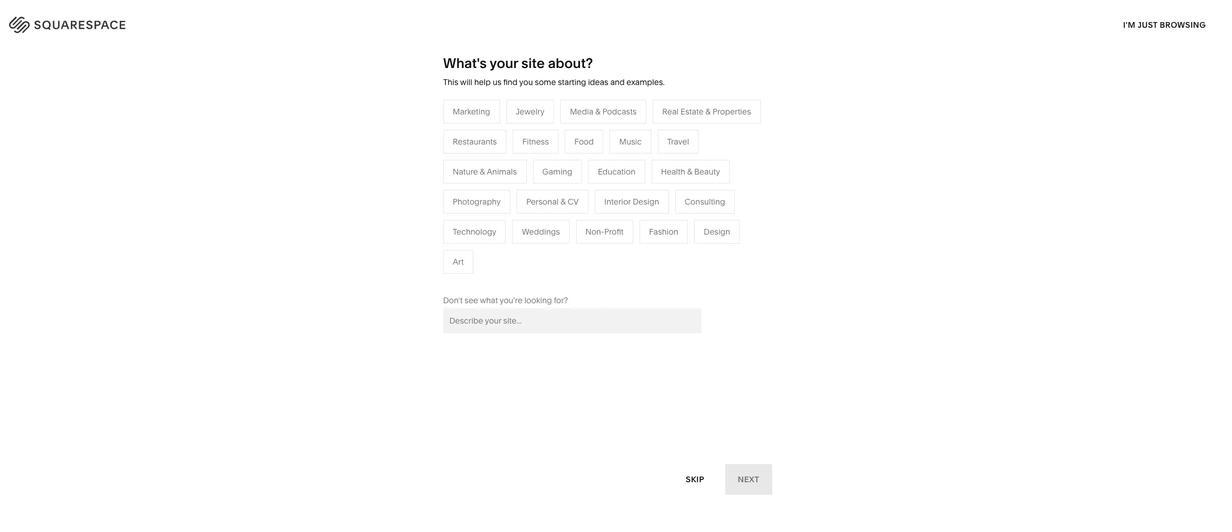 Task type: vqa. For each thing, say whether or not it's contained in the screenshot.
topmost Media
yes



Task type: describe. For each thing, give the bounding box(es) containing it.
lusaka image
[[455, 427, 760, 510]]

your
[[490, 55, 518, 71]]

Jewelry radio
[[506, 100, 554, 124]]

us
[[493, 77, 501, 87]]

fitness inside fitness radio
[[522, 137, 549, 147]]

home & decor
[[598, 197, 653, 207]]

community & non-profits
[[359, 248, 454, 258]]

community
[[359, 248, 403, 258]]

Fitness radio
[[513, 130, 559, 154]]

health & beauty
[[661, 167, 720, 177]]

help
[[474, 77, 491, 87]]

1 vertical spatial nature
[[598, 214, 624, 224]]

interior design
[[604, 197, 659, 207]]

what's your site about? main content
[[0, 0, 1215, 510]]

Fashion radio
[[640, 220, 688, 244]]

you're
[[500, 295, 523, 306]]

home & decor link
[[598, 197, 665, 207]]

decor
[[630, 197, 653, 207]]

music
[[619, 137, 642, 147]]

products button
[[503, 40, 558, 85]]

profit
[[604, 227, 624, 237]]

i'm
[[1123, 20, 1136, 30]]

beauty
[[694, 167, 720, 177]]

& inside radio
[[595, 107, 601, 117]]

and
[[610, 77, 625, 87]]

Technology radio
[[443, 220, 506, 244]]

animals inside radio
[[487, 167, 517, 177]]

next button
[[725, 464, 772, 495]]

1 vertical spatial travel
[[479, 197, 501, 207]]

estate
[[681, 107, 704, 117]]

Interior Design radio
[[595, 190, 669, 214]]

1 vertical spatial media & podcasts
[[479, 231, 546, 241]]

next
[[738, 474, 760, 485]]

nature inside nature & animals radio
[[453, 167, 478, 177]]

you
[[519, 77, 533, 87]]

marketing
[[453, 107, 490, 117]]

real
[[662, 107, 679, 117]]

Music radio
[[610, 130, 651, 154]]

health
[[661, 167, 685, 177]]

templates link
[[581, 40, 630, 85]]

0 horizontal spatial non-
[[412, 248, 430, 258]]

starting
[[558, 77, 586, 87]]

community & non-profits link
[[359, 248, 465, 258]]

1 vertical spatial media
[[479, 231, 502, 241]]

consulting
[[685, 197, 725, 207]]

lusaka element
[[455, 427, 760, 510]]

what
[[480, 295, 498, 306]]

media & podcasts inside radio
[[570, 107, 637, 117]]

Restaurants radio
[[443, 130, 507, 154]]

non-profit
[[586, 227, 624, 237]]

products
[[503, 57, 549, 68]]

personal & cv
[[526, 197, 579, 207]]

Design radio
[[694, 220, 740, 244]]

templates
[[581, 57, 630, 68]]

restaurants inside restaurants option
[[453, 137, 497, 147]]

media & podcasts link
[[479, 231, 557, 241]]

podcasts inside radio
[[603, 107, 637, 117]]

what's
[[443, 55, 487, 71]]

food
[[575, 137, 594, 147]]

site
[[522, 55, 545, 71]]

for?
[[554, 295, 568, 306]]

examples.
[[627, 77, 665, 87]]

Consulting radio
[[675, 190, 735, 214]]

design inside option
[[704, 227, 730, 237]]

1 horizontal spatial nature & animals
[[598, 214, 663, 224]]

nature & animals inside radio
[[453, 167, 517, 177]]

Weddings radio
[[512, 220, 570, 244]]

1 vertical spatial podcasts
[[511, 231, 546, 241]]



Task type: locate. For each thing, give the bounding box(es) containing it.
nature & animals up photography
[[453, 167, 517, 177]]

media down restaurants link
[[479, 231, 502, 241]]

0 horizontal spatial travel
[[479, 197, 501, 207]]

real estate & properties
[[662, 107, 751, 117]]

nature & animals link
[[598, 214, 674, 224]]

interior
[[604, 197, 631, 207]]

Photography radio
[[443, 190, 510, 214]]

Media & Podcasts radio
[[560, 100, 646, 124]]

about?
[[548, 55, 593, 71]]

0 horizontal spatial fitness
[[522, 137, 549, 147]]

1 vertical spatial fitness
[[598, 231, 625, 241]]

nature & animals down 'home & decor' link
[[598, 214, 663, 224]]

Real Estate & Properties radio
[[653, 100, 761, 124]]

1 vertical spatial nature & animals
[[598, 214, 663, 224]]

gaming
[[543, 167, 572, 177]]

podcasts down the 'and'
[[603, 107, 637, 117]]

restaurants down marketing radio
[[453, 137, 497, 147]]

1 vertical spatial animals
[[632, 214, 663, 224]]

1 vertical spatial design
[[704, 227, 730, 237]]

i'm just browsing link
[[1123, 9, 1206, 40]]

0 vertical spatial nature
[[453, 167, 478, 177]]

animals down decor
[[632, 214, 663, 224]]

0 vertical spatial non-
[[586, 227, 604, 237]]

design inside option
[[633, 197, 659, 207]]

0 vertical spatial design
[[633, 197, 659, 207]]

0 vertical spatial media
[[570, 107, 594, 117]]

design up nature & animals link
[[633, 197, 659, 207]]

fitness
[[522, 137, 549, 147], [598, 231, 625, 241]]

media up food radio
[[570, 107, 594, 117]]

Personal & CV radio
[[517, 190, 589, 214]]

fitness link
[[598, 231, 636, 241]]

0 horizontal spatial animals
[[487, 167, 517, 177]]

i'm just browsing
[[1123, 20, 1206, 30]]

Education radio
[[588, 160, 645, 184]]

looking
[[525, 295, 552, 306]]

nature down restaurants option
[[453, 167, 478, 177]]

Health & Beauty radio
[[651, 160, 730, 184]]

0 vertical spatial travel
[[667, 137, 689, 147]]

just
[[1138, 20, 1158, 30]]

restaurants down travel link at the top of page
[[479, 214, 523, 224]]

0 horizontal spatial media & podcasts
[[479, 231, 546, 241]]

1 horizontal spatial non-
[[586, 227, 604, 237]]

Art radio
[[443, 250, 473, 274]]

travel link
[[479, 197, 512, 207]]

0 vertical spatial fitness
[[522, 137, 549, 147]]

media
[[570, 107, 594, 117], [479, 231, 502, 241]]

skip button
[[673, 464, 717, 495]]

travel up restaurants link
[[479, 197, 501, 207]]

Don't see what you're looking for? field
[[443, 308, 701, 333]]

podcasts down restaurants link
[[511, 231, 546, 241]]

cv
[[568, 197, 579, 207]]

0 vertical spatial nature & animals
[[453, 167, 517, 177]]

travel up health
[[667, 137, 689, 147]]

0 vertical spatial podcasts
[[603, 107, 637, 117]]

profits
[[430, 248, 454, 258]]

some
[[535, 77, 556, 87]]

travel inside travel option
[[667, 137, 689, 147]]

find
[[503, 77, 518, 87]]

media inside radio
[[570, 107, 594, 117]]

Non-Profit radio
[[576, 220, 633, 244]]

what's your site about? this will help us find you some starting ideas and examples.
[[443, 55, 665, 87]]

&
[[595, 107, 601, 117], [706, 107, 711, 117], [480, 167, 485, 177], [687, 167, 692, 177], [561, 197, 566, 207], [623, 197, 628, 207], [626, 214, 631, 224], [504, 231, 509, 241], [405, 248, 410, 258]]

properties
[[713, 107, 751, 117]]

0 horizontal spatial design
[[633, 197, 659, 207]]

Travel radio
[[658, 130, 699, 154]]

technology
[[453, 227, 496, 237]]

1 vertical spatial non-
[[412, 248, 430, 258]]

media & podcasts down restaurants link
[[479, 231, 546, 241]]

restaurants link
[[479, 214, 534, 224]]

skip
[[686, 474, 704, 485]]

1 horizontal spatial travel
[[667, 137, 689, 147]]

0 horizontal spatial nature
[[453, 167, 478, 177]]

nature up profit
[[598, 214, 624, 224]]

1 horizontal spatial design
[[704, 227, 730, 237]]

1 horizontal spatial media & podcasts
[[570, 107, 637, 117]]

education
[[598, 167, 636, 177]]

design down consulting option
[[704, 227, 730, 237]]

ideas
[[588, 77, 608, 87]]

Gaming radio
[[533, 160, 582, 184]]

media & podcasts down ideas
[[570, 107, 637, 117]]

non-
[[586, 227, 604, 237], [412, 248, 430, 258]]

nature & animals
[[453, 167, 517, 177], [598, 214, 663, 224]]

animals
[[487, 167, 517, 177], [632, 214, 663, 224]]

this
[[443, 77, 458, 87]]

fashion
[[649, 227, 678, 237]]

nature
[[453, 167, 478, 177], [598, 214, 624, 224]]

restaurants
[[453, 137, 497, 147], [479, 214, 523, 224]]

Marketing radio
[[443, 100, 500, 124]]

podcasts
[[603, 107, 637, 117], [511, 231, 546, 241]]

animals up travel link at the top of page
[[487, 167, 517, 177]]

1 horizontal spatial podcasts
[[603, 107, 637, 117]]

home
[[598, 197, 621, 207]]

1 horizontal spatial fitness
[[598, 231, 625, 241]]

1 horizontal spatial nature
[[598, 214, 624, 224]]

browsing
[[1160, 20, 1206, 30]]

see
[[465, 295, 478, 306]]

personal
[[526, 197, 559, 207]]

0 horizontal spatial podcasts
[[511, 231, 546, 241]]

Food radio
[[565, 130, 604, 154]]

jewelry
[[516, 107, 545, 117]]

0 vertical spatial animals
[[487, 167, 517, 177]]

don't see what you're looking for?
[[443, 295, 568, 306]]

0 horizontal spatial nature & animals
[[453, 167, 517, 177]]

Nature & Animals radio
[[443, 160, 527, 184]]

design
[[633, 197, 659, 207], [704, 227, 730, 237]]

non- inside option
[[586, 227, 604, 237]]

travel
[[667, 137, 689, 147], [479, 197, 501, 207]]

1 horizontal spatial animals
[[632, 214, 663, 224]]

1 vertical spatial restaurants
[[479, 214, 523, 224]]

weddings
[[522, 227, 560, 237]]

0 horizontal spatial media
[[479, 231, 502, 241]]

don't
[[443, 295, 463, 306]]

0 vertical spatial restaurants
[[453, 137, 497, 147]]

art
[[453, 257, 464, 267]]

media & podcasts
[[570, 107, 637, 117], [479, 231, 546, 241]]

0 vertical spatial media & podcasts
[[570, 107, 637, 117]]

photography
[[453, 197, 501, 207]]

1 horizontal spatial media
[[570, 107, 594, 117]]

will
[[460, 77, 472, 87]]



